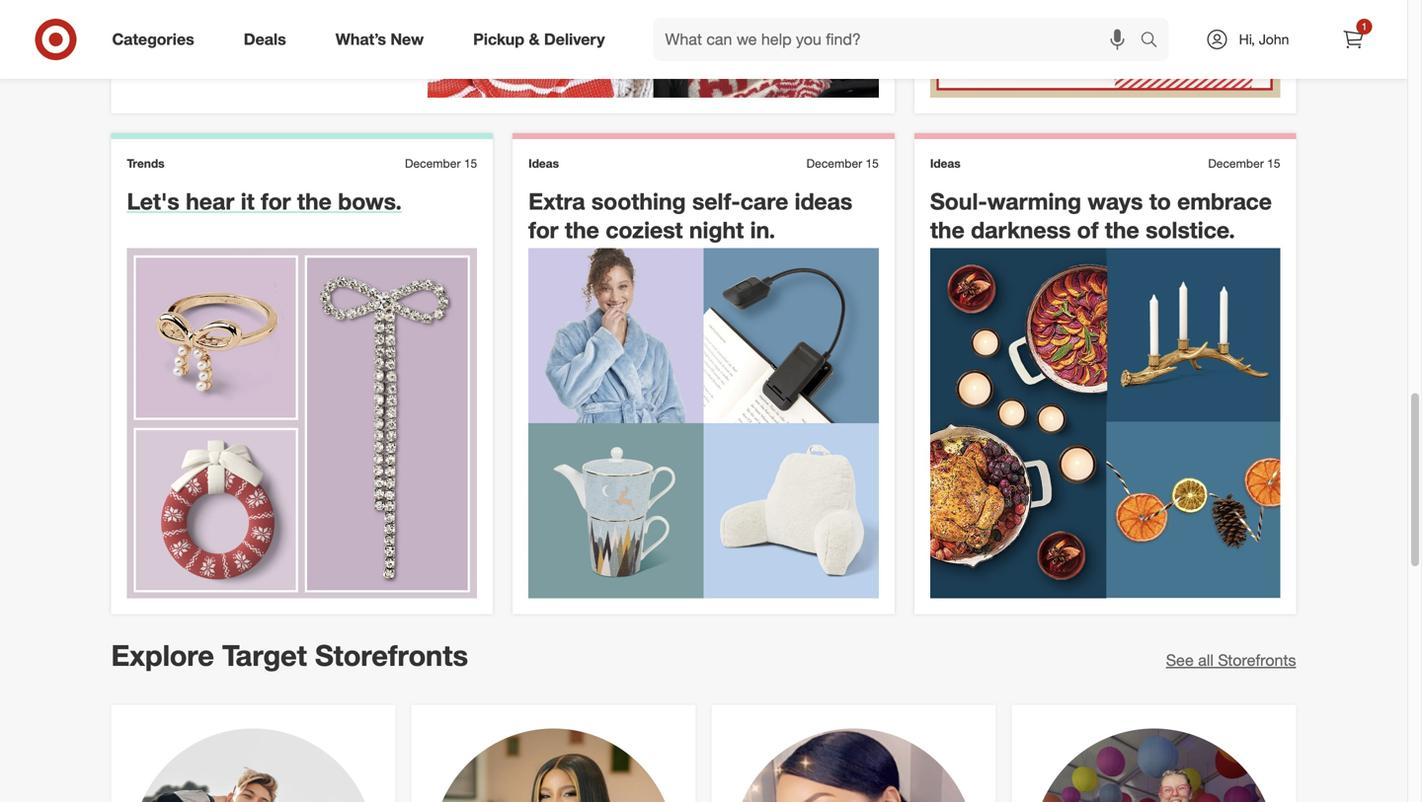 Task type: describe. For each thing, give the bounding box(es) containing it.
december for soul-warming ways to embrace the darkness of the solstice.
[[1208, 153, 1264, 168]]

15 for soul-warming ways to embrace the darkness of the solstice.
[[1267, 153, 1281, 168]]

solstice.
[[1146, 213, 1235, 241]]

the inside extra soothing self-care ideas for the coziest night in.
[[565, 213, 599, 241]]

explore
[[111, 635, 214, 670]]

pickup & delivery link
[[456, 18, 630, 61]]

pickup
[[473, 30, 525, 49]]

extra soothing self-care ideas for the coziest night in. image
[[529, 246, 879, 596]]

storefronts for see all storefronts
[[1218, 648, 1296, 668]]

extra soothing self-care ideas for the coziest night in.
[[529, 185, 853, 241]]

see
[[1166, 648, 1194, 668]]

deals link
[[227, 18, 311, 61]]

pickup & delivery
[[473, 30, 605, 49]]

hi, john
[[1239, 31, 1289, 48]]

night
[[689, 213, 744, 241]]

see all storefronts
[[1166, 648, 1296, 668]]

1 link
[[1332, 18, 1375, 61]]

hear
[[186, 185, 234, 213]]

ways
[[1088, 185, 1143, 213]]

let's hear it for the bows.
[[127, 185, 402, 213]]

of
[[1077, 213, 1099, 241]]

for inside extra soothing self-care ideas for the coziest night in.
[[529, 213, 559, 241]]

let's hear it for the bows. image
[[127, 246, 477, 596]]

the down the soul-
[[930, 213, 965, 241]]

ideas
[[795, 185, 853, 213]]

let's
[[127, 185, 180, 213]]

december 15 for let's hear it for the bows.
[[405, 153, 477, 168]]

15 for extra soothing self-care ideas for the coziest night in.
[[866, 153, 879, 168]]

ideas for soul-warming ways to embrace the darkness of the solstice.
[[930, 153, 961, 168]]

warming
[[987, 185, 1082, 213]]

what's new
[[336, 30, 424, 49]]

1
[[1362, 20, 1367, 33]]

self-
[[692, 185, 741, 213]]

search
[[1131, 32, 1179, 51]]

see all storefronts link
[[1166, 647, 1296, 669]]

in.
[[750, 213, 776, 241]]

deals
[[244, 30, 286, 49]]

bows.
[[338, 185, 402, 213]]

what's new link
[[319, 18, 449, 61]]

trends
[[127, 153, 165, 168]]

the top 10 most-shared finds. image
[[428, 0, 879, 95]]



Task type: locate. For each thing, give the bounding box(es) containing it.
it
[[241, 185, 255, 213]]

2 ideas from the left
[[930, 153, 961, 168]]

3 december from the left
[[1208, 153, 1264, 168]]

ideas for extra soothing self-care ideas for the coziest night in.
[[529, 153, 559, 168]]

the
[[297, 185, 332, 213], [565, 213, 599, 241], [930, 213, 965, 241], [1105, 213, 1140, 241]]

search button
[[1131, 18, 1179, 65]]

2 15 from the left
[[866, 153, 879, 168]]

1 horizontal spatial 15
[[866, 153, 879, 168]]

15 for let's hear it for the bows.
[[464, 153, 477, 168]]

the wrapping station that'll make santa jealous. image
[[930, 0, 1281, 95]]

soul-warming ways to embrace the darkness of the solstice. image
[[930, 246, 1281, 596]]

0 horizontal spatial for
[[261, 185, 291, 213]]

categories link
[[95, 18, 219, 61]]

december for extra soothing self-care ideas for the coziest night in.
[[807, 153, 862, 168]]

2 december from the left
[[807, 153, 862, 168]]

categories
[[112, 30, 194, 49]]

&
[[529, 30, 540, 49]]

soothing
[[591, 185, 686, 213]]

1 horizontal spatial december 15
[[807, 153, 879, 168]]

1 december 15 from the left
[[405, 153, 477, 168]]

1 15 from the left
[[464, 153, 477, 168]]

ideas up extra
[[529, 153, 559, 168]]

december for let's hear it for the bows.
[[405, 153, 461, 168]]

for down extra
[[529, 213, 559, 241]]

soul-warming ways to embrace the darkness of the solstice.
[[930, 185, 1272, 241]]

ideas
[[529, 153, 559, 168], [930, 153, 961, 168]]

1 horizontal spatial ideas
[[930, 153, 961, 168]]

john
[[1259, 31, 1289, 48]]

delivery
[[544, 30, 605, 49]]

coziest
[[606, 213, 683, 241]]

0 horizontal spatial december
[[405, 153, 461, 168]]

december 15
[[405, 153, 477, 168], [807, 153, 879, 168], [1208, 153, 1281, 168]]

for
[[261, 185, 291, 213], [529, 213, 559, 241]]

the down extra
[[565, 213, 599, 241]]

explore target storefronts
[[111, 635, 468, 670]]

the left bows.
[[297, 185, 332, 213]]

new
[[390, 30, 424, 49]]

storefronts
[[315, 635, 468, 670], [1218, 648, 1296, 668]]

storefronts for explore target storefronts
[[315, 635, 468, 670]]

ideas up the soul-
[[930, 153, 961, 168]]

target
[[222, 635, 307, 670]]

15
[[464, 153, 477, 168], [866, 153, 879, 168], [1267, 153, 1281, 168]]

december
[[405, 153, 461, 168], [807, 153, 862, 168], [1208, 153, 1264, 168]]

0 horizontal spatial ideas
[[529, 153, 559, 168]]

1 horizontal spatial for
[[529, 213, 559, 241]]

2 horizontal spatial december
[[1208, 153, 1264, 168]]

What can we help you find? suggestions appear below search field
[[653, 18, 1145, 61]]

care
[[741, 185, 788, 213]]

2 december 15 from the left
[[807, 153, 879, 168]]

extra
[[529, 185, 585, 213]]

0 horizontal spatial december 15
[[405, 153, 477, 168]]

2 horizontal spatial december 15
[[1208, 153, 1281, 168]]

1 december from the left
[[405, 153, 461, 168]]

to
[[1149, 185, 1171, 213]]

hi,
[[1239, 31, 1255, 48]]

what's
[[336, 30, 386, 49]]

1 horizontal spatial storefronts
[[1218, 648, 1296, 668]]

soul-
[[930, 185, 987, 213]]

for right it
[[261, 185, 291, 213]]

december 15 for extra soothing self-care ideas for the coziest night in.
[[807, 153, 879, 168]]

1 ideas from the left
[[529, 153, 559, 168]]

2 horizontal spatial 15
[[1267, 153, 1281, 168]]

3 15 from the left
[[1267, 153, 1281, 168]]

december 15 for soul-warming ways to embrace the darkness of the solstice.
[[1208, 153, 1281, 168]]

1 horizontal spatial december
[[807, 153, 862, 168]]

0 horizontal spatial 15
[[464, 153, 477, 168]]

embrace
[[1178, 185, 1272, 213]]

0 horizontal spatial storefronts
[[315, 635, 468, 670]]

the down ways
[[1105, 213, 1140, 241]]

3 december 15 from the left
[[1208, 153, 1281, 168]]

darkness
[[971, 213, 1071, 241]]

all
[[1198, 648, 1214, 668]]



Task type: vqa. For each thing, say whether or not it's contained in the screenshot.
'IN' to the left
no



